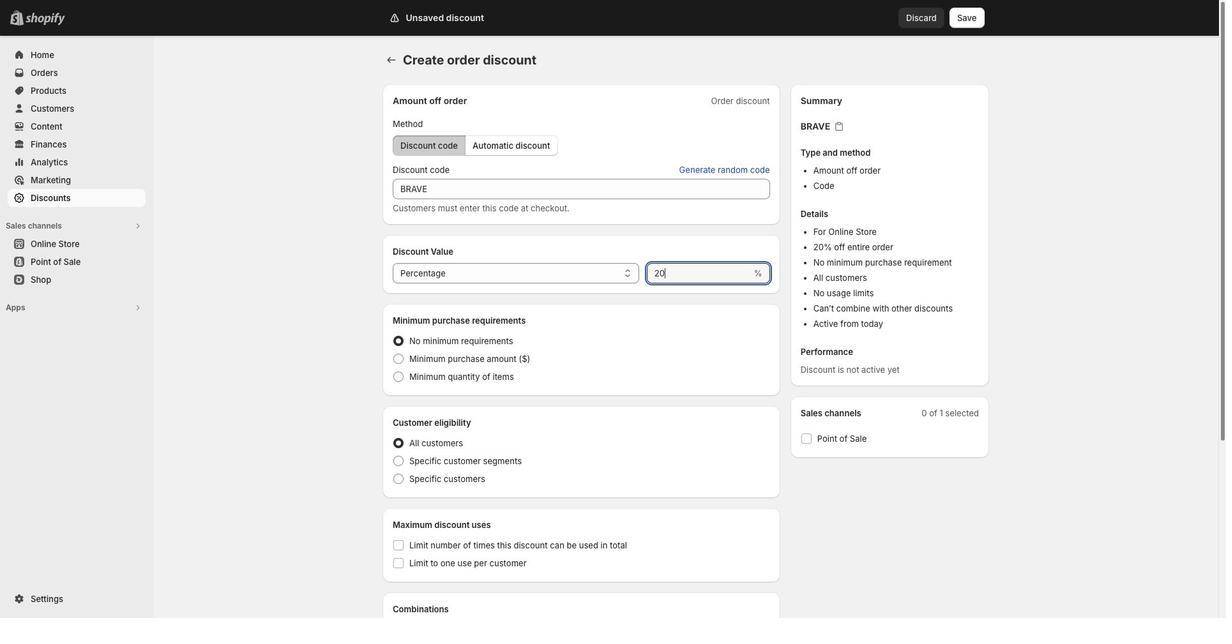 Task type: locate. For each thing, give the bounding box(es) containing it.
None text field
[[393, 179, 770, 199], [647, 263, 752, 284], [393, 179, 770, 199], [647, 263, 752, 284]]



Task type: describe. For each thing, give the bounding box(es) containing it.
shopify image
[[26, 13, 65, 26]]



Task type: vqa. For each thing, say whether or not it's contained in the screenshot.
text box
yes



